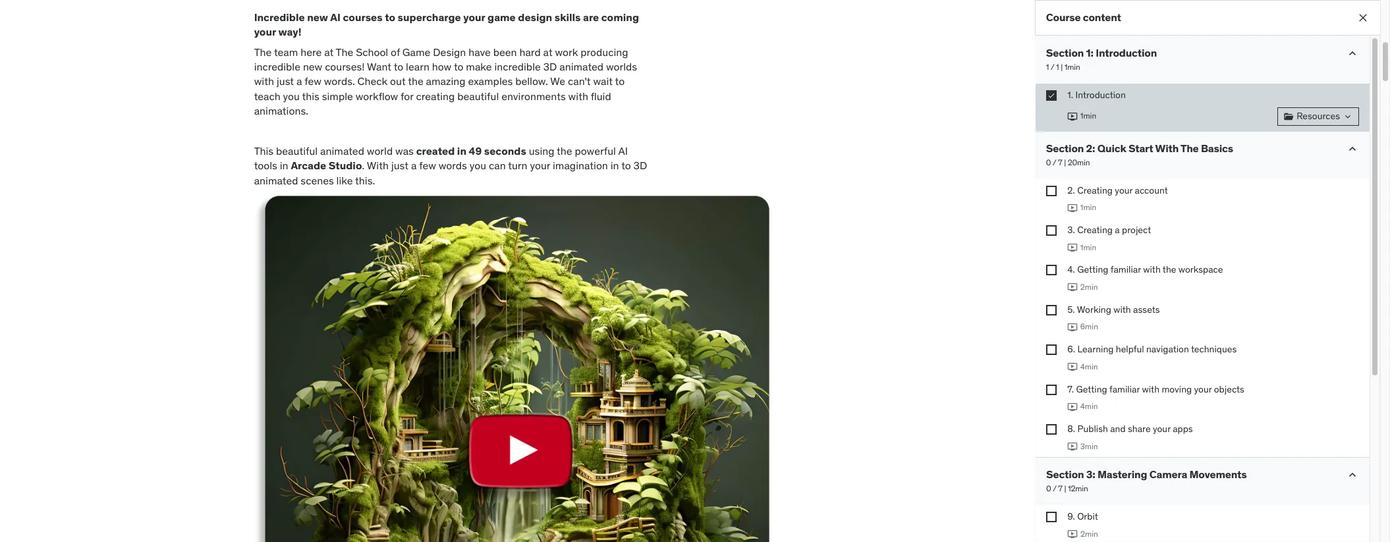 Task type: describe. For each thing, give the bounding box(es) containing it.
12min
[[1068, 484, 1088, 494]]

your left game
[[463, 10, 485, 24]]

fluid
[[591, 89, 611, 103]]

bellow.
[[515, 75, 548, 88]]

can
[[489, 159, 506, 172]]

share
[[1128, 423, 1151, 435]]

mastering
[[1098, 468, 1147, 481]]

your down incredible
[[254, 25, 276, 38]]

few inside the team here at the school of game design have been hard at work producing incredible new courses! want to learn how to make incredible 3d animated worlds with just a few words. check out the amazing examples bellow. we can't wait to teach you this simple workflow for creating beautiful environments with fluid animations.
[[304, 75, 321, 88]]

been
[[493, 45, 517, 58]]

6. learning helpful navigation techniques
[[1067, 343, 1237, 355]]

out
[[390, 75, 406, 88]]

2 at from the left
[[543, 45, 552, 58]]

new inside the team here at the school of game design have been hard at work producing incredible new courses! want to learn how to make incredible 3d animated worlds with just a few words. check out the amazing examples bellow. we can't wait to teach you this simple workflow for creating beautiful environments with fluid animations.
[[303, 60, 322, 73]]

imagination
[[553, 159, 608, 172]]

with up teach
[[254, 75, 274, 88]]

xsmall image inside resources dropdown button
[[1343, 111, 1353, 122]]

xsmall image inside resources dropdown button
[[1283, 111, 1294, 122]]

this beautiful animated world was created in 49 seconds
[[254, 144, 526, 157]]

/ inside the section 3: mastering camera movements 0 / 7 | 12min
[[1053, 484, 1057, 494]]

small image for section 3: mastering camera movements
[[1346, 469, 1359, 482]]

working
[[1077, 304, 1111, 315]]

world
[[367, 144, 393, 157]]

3d inside the team here at the school of game design have been hard at work producing incredible new courses! want to learn how to make incredible 3d animated worlds with just a few words. check out the amazing examples bellow. we can't wait to teach you this simple workflow for creating beautiful environments with fluid animations.
[[543, 60, 557, 73]]

using
[[529, 144, 554, 157]]

ai inside incredible new ai courses to supercharge your game design skills are coming your way!
[[330, 10, 341, 24]]

movements
[[1190, 468, 1247, 481]]

examples
[[468, 75, 513, 88]]

2:
[[1086, 141, 1095, 155]]

the inside the team here at the school of game design have been hard at work producing incredible new courses! want to learn how to make incredible 3d animated worlds with just a few words. check out the amazing examples bellow. we can't wait to teach you this simple workflow for creating beautiful environments with fluid animations.
[[408, 75, 423, 88]]

1 horizontal spatial animated
[[320, 144, 364, 157]]

here
[[301, 45, 322, 58]]

was
[[395, 144, 414, 157]]

workspace
[[1178, 264, 1223, 276]]

animated inside . with just a few words you can turn your imagination in to 3d animated scenes like this.
[[254, 174, 298, 187]]

beautiful inside the team here at the school of game design have been hard at work producing incredible new courses! want to learn how to make incredible 3d animated worlds with just a few words. check out the amazing examples bellow. we can't wait to teach you this simple workflow for creating beautiful environments with fluid animations.
[[457, 89, 499, 103]]

animations.
[[254, 104, 308, 117]]

6.
[[1067, 343, 1075, 355]]

.
[[362, 159, 364, 172]]

to up the out
[[394, 60, 403, 73]]

section 1: introduction button
[[1046, 46, 1157, 59]]

tools
[[254, 159, 277, 172]]

words
[[439, 159, 467, 172]]

section 3: mastering camera movements button
[[1046, 468, 1247, 481]]

xsmall image for 1. introduction
[[1046, 90, 1057, 101]]

a inside . with just a few words you can turn your imagination in to 3d animated scenes like this.
[[411, 159, 417, 172]]

play publish and share your apps image
[[1067, 441, 1078, 452]]

your right moving
[[1194, 383, 1212, 395]]

section for section 1: introduction
[[1046, 46, 1084, 59]]

getting for 7.
[[1076, 383, 1107, 395]]

to inside incredible new ai courses to supercharge your game design skills are coming your way!
[[385, 10, 395, 24]]

coming
[[601, 10, 639, 24]]

this.
[[355, 174, 375, 187]]

using the powerful ai tools in
[[254, 144, 628, 172]]

4min for learning
[[1081, 361, 1098, 371]]

play creating a project image
[[1067, 242, 1078, 253]]

the inside sidebar element
[[1163, 264, 1176, 276]]

with inside section 2: quick start with the basics 0 / 7 | 20min
[[1155, 141, 1179, 155]]

to down worlds
[[615, 75, 625, 88]]

. with just a few words you can turn your imagination in to 3d animated scenes like this.
[[254, 159, 647, 187]]

course
[[1046, 11, 1081, 24]]

xsmall image for 4. getting familiar with the workspace
[[1046, 265, 1057, 276]]

5. working with assets
[[1067, 304, 1160, 315]]

new inside incredible new ai courses to supercharge your game design skills are coming your way!
[[307, 10, 328, 24]]

wait
[[593, 75, 613, 88]]

2.
[[1067, 184, 1075, 196]]

to right how
[[454, 60, 463, 73]]

just inside the team here at the school of game design have been hard at work producing incredible new courses! want to learn how to make incredible 3d animated worlds with just a few words. check out the amazing examples bellow. we can't wait to teach you this simple workflow for creating beautiful environments with fluid animations.
[[277, 75, 294, 88]]

1min for play introduction icon
[[1081, 111, 1097, 121]]

supercharge
[[398, 10, 461, 24]]

4. getting familiar with the workspace
[[1067, 264, 1223, 276]]

xsmall image for 5. working with assets
[[1046, 305, 1057, 315]]

moving
[[1162, 383, 1192, 395]]

design
[[518, 10, 552, 24]]

8.
[[1067, 423, 1075, 435]]

7.
[[1067, 383, 1074, 395]]

section 2: quick start with the basics button
[[1046, 141, 1234, 155]]

orbit
[[1077, 511, 1098, 523]]

familiar for moving
[[1109, 383, 1140, 395]]

20min
[[1068, 157, 1090, 167]]

2 incredible from the left
[[494, 60, 541, 73]]

assets
[[1133, 304, 1160, 315]]

turn
[[508, 159, 527, 172]]

play orbit image
[[1067, 529, 1078, 540]]

teach
[[254, 89, 280, 103]]

6min
[[1081, 322, 1098, 332]]

49
[[469, 144, 482, 157]]

section for section 2: quick start with the basics
[[1046, 141, 1084, 155]]

environments
[[501, 89, 566, 103]]

how
[[432, 60, 451, 73]]

section 3: mastering camera movements 0 / 7 | 12min
[[1046, 468, 1247, 494]]

| inside section 1: introduction 1 / 1 | 1min
[[1061, 62, 1063, 72]]

to inside . with just a few words you can turn your imagination in to 3d animated scenes like this.
[[621, 159, 631, 172]]

1 at from the left
[[324, 45, 333, 58]]

this
[[254, 144, 274, 157]]

the team here at the school of game design have been hard at work producing incredible new courses! want to learn how to make incredible 3d animated worlds with just a few words. check out the amazing examples bellow. we can't wait to teach you this simple workflow for creating beautiful environments with fluid animations.
[[254, 45, 637, 117]]

start
[[1129, 141, 1153, 155]]

producing
[[581, 45, 628, 58]]

work
[[555, 45, 578, 58]]

xsmall image for 9. orbit
[[1046, 512, 1057, 523]]

way!
[[278, 25, 301, 38]]

3.
[[1067, 224, 1075, 236]]

play getting familiar with moving your objects image
[[1067, 402, 1078, 412]]

objects
[[1214, 383, 1244, 395]]

3. creating a project
[[1067, 224, 1151, 236]]

2min for orbit
[[1081, 529, 1098, 539]]

1min inside section 1: introduction 1 / 1 | 1min
[[1065, 62, 1080, 72]]

can't
[[568, 75, 591, 88]]

close course content sidebar image
[[1356, 11, 1370, 24]]

9.
[[1067, 511, 1075, 523]]

few inside . with just a few words you can turn your imagination in to 3d animated scenes like this.
[[419, 159, 436, 172]]

want
[[367, 60, 391, 73]]

play learning helpful navigation techniques image
[[1067, 362, 1078, 372]]

xsmall image for 2. creating your account
[[1046, 185, 1057, 196]]

words.
[[324, 75, 355, 88]]

check
[[357, 75, 387, 88]]

workflow
[[356, 89, 398, 103]]



Task type: locate. For each thing, give the bounding box(es) containing it.
1 vertical spatial ai
[[618, 144, 628, 157]]

few up this in the top left of the page
[[304, 75, 321, 88]]

2 creating from the top
[[1077, 224, 1113, 236]]

and
[[1110, 423, 1126, 435]]

techniques
[[1191, 343, 1237, 355]]

new
[[307, 10, 328, 24], [303, 60, 322, 73]]

/ left 20min
[[1053, 157, 1057, 167]]

team
[[274, 45, 298, 58]]

0 vertical spatial new
[[307, 10, 328, 24]]

xsmall image left 8.
[[1046, 424, 1057, 435]]

/ inside section 2: quick start with the basics 0 / 7 | 20min
[[1053, 157, 1057, 167]]

1 vertical spatial 7
[[1058, 484, 1063, 494]]

0 horizontal spatial just
[[277, 75, 294, 88]]

the down learn
[[408, 75, 423, 88]]

1 horizontal spatial 3d
[[633, 159, 647, 172]]

0 vertical spatial animated
[[559, 60, 604, 73]]

2. creating your account
[[1067, 184, 1168, 196]]

2min for getting
[[1081, 282, 1098, 292]]

1.
[[1067, 89, 1073, 101]]

0 vertical spatial few
[[304, 75, 321, 88]]

to right imagination
[[621, 159, 631, 172]]

0 horizontal spatial in
[[280, 159, 288, 172]]

this
[[302, 89, 319, 103]]

0 vertical spatial just
[[277, 75, 294, 88]]

we
[[550, 75, 565, 88]]

small image for section 2: quick start with the basics
[[1346, 142, 1359, 155]]

4min for getting
[[1081, 401, 1098, 411]]

0 horizontal spatial a
[[296, 75, 302, 88]]

1 vertical spatial /
[[1053, 157, 1057, 167]]

a down here
[[296, 75, 302, 88]]

familiar
[[1111, 264, 1141, 276], [1109, 383, 1140, 395]]

creating for a
[[1077, 224, 1113, 236]]

ai right powerful
[[618, 144, 628, 157]]

0 vertical spatial small image
[[1346, 142, 1359, 155]]

content
[[1083, 11, 1121, 24]]

0 vertical spatial creating
[[1077, 184, 1113, 196]]

3 section from the top
[[1046, 468, 1084, 481]]

camera
[[1149, 468, 1187, 481]]

0 horizontal spatial animated
[[254, 174, 298, 187]]

section up 12min
[[1046, 468, 1084, 481]]

3d right imagination
[[633, 159, 647, 172]]

your inside . with just a few words you can turn your imagination in to 3d animated scenes like this.
[[530, 159, 550, 172]]

| inside the section 3: mastering camera movements 0 / 7 | 12min
[[1064, 484, 1066, 494]]

amazing
[[426, 75, 465, 88]]

new up here
[[307, 10, 328, 24]]

| left 12min
[[1064, 484, 1066, 494]]

at right here
[[324, 45, 333, 58]]

|
[[1061, 62, 1063, 72], [1064, 157, 1066, 167], [1064, 484, 1066, 494]]

0 left 20min
[[1046, 157, 1051, 167]]

1 horizontal spatial in
[[457, 144, 466, 157]]

0 horizontal spatial ai
[[330, 10, 341, 24]]

courses
[[343, 10, 382, 24]]

0 inside the section 3: mastering camera movements 0 / 7 | 12min
[[1046, 484, 1051, 494]]

xsmall image for 7. getting familiar with moving your objects
[[1046, 384, 1057, 395]]

with
[[254, 75, 274, 88], [568, 89, 588, 103], [1143, 264, 1161, 276], [1113, 304, 1131, 315], [1142, 383, 1159, 395]]

introduction inside section 1: introduction 1 / 1 | 1min
[[1096, 46, 1157, 59]]

0 vertical spatial you
[[283, 89, 300, 103]]

xsmall image right the resources
[[1343, 111, 1353, 122]]

2 section from the top
[[1046, 141, 1084, 155]]

0 vertical spatial getting
[[1077, 264, 1108, 276]]

school
[[356, 45, 388, 58]]

with left moving
[[1142, 383, 1159, 395]]

0 horizontal spatial at
[[324, 45, 333, 58]]

section for section 3: mastering camera movements
[[1046, 468, 1084, 481]]

7 left 20min
[[1058, 157, 1063, 167]]

0 horizontal spatial the
[[408, 75, 423, 88]]

0 vertical spatial 2min
[[1081, 282, 1098, 292]]

1 1 from the left
[[1046, 62, 1049, 72]]

you
[[283, 89, 300, 103], [470, 159, 486, 172]]

a left project
[[1115, 224, 1120, 236]]

2min right play getting familiar with the workspace icon
[[1081, 282, 1098, 292]]

with left assets
[[1113, 304, 1131, 315]]

0 vertical spatial with
[[1155, 141, 1179, 155]]

game
[[488, 10, 516, 24]]

of
[[391, 45, 400, 58]]

a down was
[[411, 159, 417, 172]]

ai inside 'using the powerful ai tools in'
[[618, 144, 628, 157]]

play creating your account image
[[1067, 203, 1078, 213]]

with right start
[[1155, 141, 1179, 155]]

1 2min from the top
[[1081, 282, 1098, 292]]

0 horizontal spatial 1
[[1046, 62, 1049, 72]]

7 left 12min
[[1058, 484, 1063, 494]]

with
[[1155, 141, 1179, 155], [367, 159, 389, 172]]

1min up 1.
[[1065, 62, 1080, 72]]

xsmall image left the resources
[[1283, 111, 1294, 122]]

1 vertical spatial few
[[419, 159, 436, 172]]

1min right play creating your account icon
[[1081, 202, 1097, 212]]

incredible down been
[[494, 60, 541, 73]]

1
[[1046, 62, 1049, 72], [1056, 62, 1059, 72]]

1 vertical spatial section
[[1046, 141, 1084, 155]]

your down using
[[530, 159, 550, 172]]

1 horizontal spatial a
[[411, 159, 417, 172]]

play working with assets image
[[1067, 322, 1078, 332]]

in right tools at the left top of page
[[280, 159, 288, 172]]

0
[[1046, 157, 1051, 167], [1046, 484, 1051, 494]]

incredible down team
[[254, 60, 300, 73]]

xsmall image left 9.
[[1046, 512, 1057, 523]]

arcade studio
[[291, 159, 362, 172]]

8. publish and share your apps
[[1067, 423, 1193, 435]]

2 horizontal spatial the
[[1163, 264, 1176, 276]]

animated up the studio at the left
[[320, 144, 364, 157]]

the left basics
[[1181, 141, 1199, 155]]

1 vertical spatial |
[[1064, 157, 1066, 167]]

1 horizontal spatial 1
[[1056, 62, 1059, 72]]

account
[[1135, 184, 1168, 196]]

1 down 'section 1: introduction' 'dropdown button'
[[1056, 62, 1059, 72]]

0 vertical spatial introduction
[[1096, 46, 1157, 59]]

7 inside the section 3: mastering camera movements 0 / 7 | 12min
[[1058, 484, 1063, 494]]

1 horizontal spatial at
[[543, 45, 552, 58]]

ai
[[330, 10, 341, 24], [618, 144, 628, 157]]

2 1 from the left
[[1056, 62, 1059, 72]]

few down created
[[419, 159, 436, 172]]

0 vertical spatial familiar
[[1111, 264, 1141, 276]]

2 horizontal spatial the
[[1181, 141, 1199, 155]]

course content
[[1046, 11, 1121, 24]]

just up teach
[[277, 75, 294, 88]]

4min right play getting familiar with moving your objects image
[[1081, 401, 1098, 411]]

the inside 'using the powerful ai tools in'
[[557, 144, 572, 157]]

at right hard
[[543, 45, 552, 58]]

1 vertical spatial a
[[411, 159, 417, 172]]

animated down tools at the left top of page
[[254, 174, 298, 187]]

0 vertical spatial the
[[408, 75, 423, 88]]

seconds
[[484, 144, 526, 157]]

just
[[277, 75, 294, 88], [391, 159, 408, 172]]

play getting familiar with the workspace image
[[1067, 282, 1078, 293]]

ai left courses
[[330, 10, 341, 24]]

| inside section 2: quick start with the basics 0 / 7 | 20min
[[1064, 157, 1066, 167]]

1min right play creating a project icon
[[1081, 242, 1097, 252]]

0 horizontal spatial 3d
[[543, 60, 557, 73]]

you down 49
[[470, 159, 486, 172]]

4.
[[1067, 264, 1075, 276]]

0 vertical spatial 0
[[1046, 157, 1051, 167]]

beautiful up "arcade"
[[276, 144, 318, 157]]

small image
[[1346, 142, 1359, 155], [1346, 469, 1359, 482]]

xsmall image left 3.
[[1046, 225, 1057, 236]]

section inside section 1: introduction 1 / 1 | 1min
[[1046, 46, 1084, 59]]

5.
[[1067, 304, 1075, 315]]

1 vertical spatial beautiful
[[276, 144, 318, 157]]

small image
[[1346, 47, 1359, 60]]

introduction right 1:
[[1096, 46, 1157, 59]]

xsmall image left the 7.
[[1046, 384, 1057, 395]]

sidebar element
[[1035, 0, 1380, 542]]

2 vertical spatial section
[[1046, 468, 1084, 481]]

1 horizontal spatial incredible
[[494, 60, 541, 73]]

scenes
[[301, 174, 334, 187]]

0 horizontal spatial few
[[304, 75, 321, 88]]

1 horizontal spatial with
[[1155, 141, 1179, 155]]

2 vertical spatial a
[[1115, 224, 1120, 236]]

apps
[[1173, 423, 1193, 435]]

creating
[[1077, 184, 1113, 196], [1077, 224, 1113, 236]]

0 vertical spatial ai
[[330, 10, 341, 24]]

xsmall image
[[1283, 111, 1294, 122], [1046, 225, 1057, 236], [1046, 305, 1057, 315], [1046, 345, 1057, 355], [1046, 384, 1057, 395], [1046, 424, 1057, 435], [1046, 512, 1057, 523]]

just down was
[[391, 159, 408, 172]]

a inside the team here at the school of game design have been hard at work producing incredible new courses! want to learn how to make incredible 3d animated worlds with just a few words. check out the amazing examples bellow. we can't wait to teach you this simple workflow for creating beautiful environments with fluid animations.
[[296, 75, 302, 88]]

courses!
[[325, 60, 365, 73]]

incredible new ai courses to supercharge your game design skills are coming your way!
[[254, 10, 639, 38]]

your left the apps in the bottom right of the page
[[1153, 423, 1171, 435]]

you inside . with just a few words you can turn your imagination in to 3d animated scenes like this.
[[470, 159, 486, 172]]

1 horizontal spatial beautiful
[[457, 89, 499, 103]]

7
[[1058, 157, 1063, 167], [1058, 484, 1063, 494]]

7 inside section 2: quick start with the basics 0 / 7 | 20min
[[1058, 157, 1063, 167]]

1 vertical spatial 0
[[1046, 484, 1051, 494]]

getting right the 7.
[[1076, 383, 1107, 395]]

0 vertical spatial /
[[1051, 62, 1055, 72]]

introduction
[[1096, 46, 1157, 59], [1075, 89, 1126, 101]]

1 0 from the top
[[1046, 157, 1051, 167]]

2 vertical spatial /
[[1053, 484, 1057, 494]]

the left team
[[254, 45, 272, 58]]

section left 1:
[[1046, 46, 1084, 59]]

2 0 from the top
[[1046, 484, 1051, 494]]

0 horizontal spatial beautiful
[[276, 144, 318, 157]]

0 vertical spatial 7
[[1058, 157, 1063, 167]]

are
[[583, 10, 599, 24]]

| left 20min
[[1064, 157, 1066, 167]]

2 2min from the top
[[1081, 529, 1098, 539]]

2 vertical spatial |
[[1064, 484, 1066, 494]]

to right courses
[[385, 10, 395, 24]]

1 horizontal spatial just
[[391, 159, 408, 172]]

1 vertical spatial familiar
[[1109, 383, 1140, 395]]

section inside the section 3: mastering camera movements 0 / 7 | 12min
[[1046, 468, 1084, 481]]

with right .
[[367, 159, 389, 172]]

1 horizontal spatial ai
[[618, 144, 628, 157]]

2 vertical spatial animated
[[254, 174, 298, 187]]

2 horizontal spatial a
[[1115, 224, 1120, 236]]

2min right play orbit image
[[1081, 529, 1098, 539]]

/ left 12min
[[1053, 484, 1057, 494]]

a
[[296, 75, 302, 88], [411, 159, 417, 172], [1115, 224, 1120, 236]]

learning
[[1077, 343, 1114, 355]]

1 vertical spatial you
[[470, 159, 486, 172]]

with down the can't
[[568, 89, 588, 103]]

xsmall image left 6.
[[1046, 345, 1057, 355]]

quick
[[1098, 141, 1127, 155]]

just inside . with just a few words you can turn your imagination in to 3d animated scenes like this.
[[391, 159, 408, 172]]

1 vertical spatial new
[[303, 60, 322, 73]]

2 horizontal spatial in
[[611, 159, 619, 172]]

the inside section 2: quick start with the basics 0 / 7 | 20min
[[1181, 141, 1199, 155]]

1min for play creating your account icon
[[1081, 202, 1097, 212]]

creating for your
[[1077, 184, 1113, 196]]

1 horizontal spatial the
[[557, 144, 572, 157]]

xsmall image for 8. publish and share your apps
[[1046, 424, 1057, 435]]

2 horizontal spatial animated
[[559, 60, 604, 73]]

in inside 'using the powerful ai tools in'
[[280, 159, 288, 172]]

animated up the can't
[[559, 60, 604, 73]]

0 vertical spatial a
[[296, 75, 302, 88]]

familiar down project
[[1111, 264, 1141, 276]]

1 vertical spatial with
[[367, 159, 389, 172]]

2min
[[1081, 282, 1098, 292], [1081, 529, 1098, 539]]

xsmall image
[[1046, 90, 1057, 101], [1343, 111, 1353, 122], [1046, 185, 1057, 196], [1046, 265, 1057, 276]]

4min
[[1081, 361, 1098, 371], [1081, 401, 1098, 411]]

1 vertical spatial getting
[[1076, 383, 1107, 395]]

navigation
[[1146, 343, 1189, 355]]

0 vertical spatial 4min
[[1081, 361, 1098, 371]]

0 inside section 2: quick start with the basics 0 / 7 | 20min
[[1046, 157, 1051, 167]]

1 down the course
[[1046, 62, 1049, 72]]

the up imagination
[[557, 144, 572, 157]]

1min right play introduction icon
[[1081, 111, 1097, 121]]

1 vertical spatial creating
[[1077, 224, 1113, 236]]

1 section from the top
[[1046, 46, 1084, 59]]

you up animations.
[[283, 89, 300, 103]]

1 vertical spatial 3d
[[633, 159, 647, 172]]

1 vertical spatial introduction
[[1075, 89, 1126, 101]]

1 4min from the top
[[1081, 361, 1098, 371]]

1 vertical spatial 4min
[[1081, 401, 1098, 411]]

game
[[402, 45, 430, 58]]

1 horizontal spatial you
[[470, 159, 486, 172]]

1:
[[1086, 46, 1094, 59]]

xsmall image left 4.
[[1046, 265, 1057, 276]]

0 horizontal spatial with
[[367, 159, 389, 172]]

/ down the course
[[1051, 62, 1055, 72]]

your left account
[[1115, 184, 1133, 196]]

0 vertical spatial |
[[1061, 62, 1063, 72]]

1 horizontal spatial the
[[336, 45, 353, 58]]

1 creating from the top
[[1077, 184, 1113, 196]]

2 vertical spatial the
[[1163, 264, 1176, 276]]

worlds
[[606, 60, 637, 73]]

with inside . with just a few words you can turn your imagination in to 3d animated scenes like this.
[[367, 159, 389, 172]]

1 horizontal spatial few
[[419, 159, 436, 172]]

0 vertical spatial beautiful
[[457, 89, 499, 103]]

familiar down helpful
[[1109, 383, 1140, 395]]

introduction right 1.
[[1075, 89, 1126, 101]]

helpful
[[1116, 343, 1144, 355]]

xsmall image for 3. creating a project
[[1046, 225, 1057, 236]]

getting right 4.
[[1077, 264, 1108, 276]]

1. introduction
[[1067, 89, 1126, 101]]

the left workspace at the right of the page
[[1163, 264, 1176, 276]]

getting for 4.
[[1077, 264, 1108, 276]]

in down powerful
[[611, 159, 619, 172]]

1 vertical spatial the
[[557, 144, 572, 157]]

1 incredible from the left
[[254, 60, 300, 73]]

resources button
[[1277, 107, 1359, 126]]

0 horizontal spatial you
[[283, 89, 300, 103]]

2 4min from the top
[[1081, 401, 1098, 411]]

4min right play learning helpful navigation techniques icon
[[1081, 361, 1098, 371]]

familiar for the
[[1111, 264, 1141, 276]]

section up 20min
[[1046, 141, 1084, 155]]

1min for play creating a project icon
[[1081, 242, 1097, 252]]

have
[[469, 45, 491, 58]]

to
[[385, 10, 395, 24], [394, 60, 403, 73], [454, 60, 463, 73], [615, 75, 625, 88], [621, 159, 631, 172]]

2 small image from the top
[[1346, 469, 1359, 482]]

3d inside . with just a few words you can turn your imagination in to 3d animated scenes like this.
[[633, 159, 647, 172]]

xsmall image left '2.'
[[1046, 185, 1057, 196]]

/ inside section 1: introduction 1 / 1 | 1min
[[1051, 62, 1055, 72]]

3:
[[1086, 468, 1095, 481]]

publish
[[1077, 423, 1108, 435]]

your
[[463, 10, 485, 24], [254, 25, 276, 38], [530, 159, 550, 172], [1115, 184, 1133, 196], [1194, 383, 1212, 395], [1153, 423, 1171, 435]]

1 small image from the top
[[1346, 142, 1359, 155]]

xsmall image left 1.
[[1046, 90, 1057, 101]]

| down 'section 1: introduction' 'dropdown button'
[[1061, 62, 1063, 72]]

creating right 3.
[[1077, 224, 1113, 236]]

2 7 from the top
[[1058, 484, 1063, 494]]

xsmall image for 6. learning helpful navigation techniques
[[1046, 345, 1057, 355]]

1 vertical spatial just
[[391, 159, 408, 172]]

animated
[[559, 60, 604, 73], [320, 144, 364, 157], [254, 174, 298, 187]]

you inside the team here at the school of game design have been hard at work producing incredible new courses! want to learn how to make incredible 3d animated worlds with just a few words. check out the amazing examples bellow. we can't wait to teach you this simple workflow for creating beautiful environments with fluid animations.
[[283, 89, 300, 103]]

0 horizontal spatial the
[[254, 45, 272, 58]]

9. orbit
[[1067, 511, 1098, 523]]

project
[[1122, 224, 1151, 236]]

3d
[[543, 60, 557, 73], [633, 159, 647, 172]]

0 vertical spatial section
[[1046, 46, 1084, 59]]

1 7 from the top
[[1058, 157, 1063, 167]]

0 horizontal spatial incredible
[[254, 60, 300, 73]]

1 vertical spatial 2min
[[1081, 529, 1098, 539]]

xsmall image left 5.
[[1046, 305, 1057, 315]]

skills
[[555, 10, 581, 24]]

0 left 12min
[[1046, 484, 1051, 494]]

created
[[416, 144, 455, 157]]

0 vertical spatial 3d
[[543, 60, 557, 73]]

1 vertical spatial small image
[[1346, 469, 1359, 482]]

powerful
[[575, 144, 616, 157]]

/
[[1051, 62, 1055, 72], [1053, 157, 1057, 167], [1053, 484, 1057, 494]]

creating right '2.'
[[1077, 184, 1113, 196]]

basics
[[1201, 141, 1234, 155]]

section inside section 2: quick start with the basics 0 / 7 | 20min
[[1046, 141, 1084, 155]]

play introduction image
[[1067, 111, 1078, 122]]

beautiful down examples
[[457, 89, 499, 103]]

animated inside the team here at the school of game design have been hard at work producing incredible new courses! want to learn how to make incredible 3d animated worlds with just a few words. check out the amazing examples bellow. we can't wait to teach you this simple workflow for creating beautiful environments with fluid animations.
[[559, 60, 604, 73]]

creating
[[416, 89, 455, 103]]

new down here
[[303, 60, 322, 73]]

in inside . with just a few words you can turn your imagination in to 3d animated scenes like this.
[[611, 159, 619, 172]]

3d up 'we'
[[543, 60, 557, 73]]

with up assets
[[1143, 264, 1161, 276]]

in left 49
[[457, 144, 466, 157]]

the up courses!
[[336, 45, 353, 58]]

1 vertical spatial animated
[[320, 144, 364, 157]]

section 2: quick start with the basics 0 / 7 | 20min
[[1046, 141, 1234, 167]]



Task type: vqa. For each thing, say whether or not it's contained in the screenshot.
account
yes



